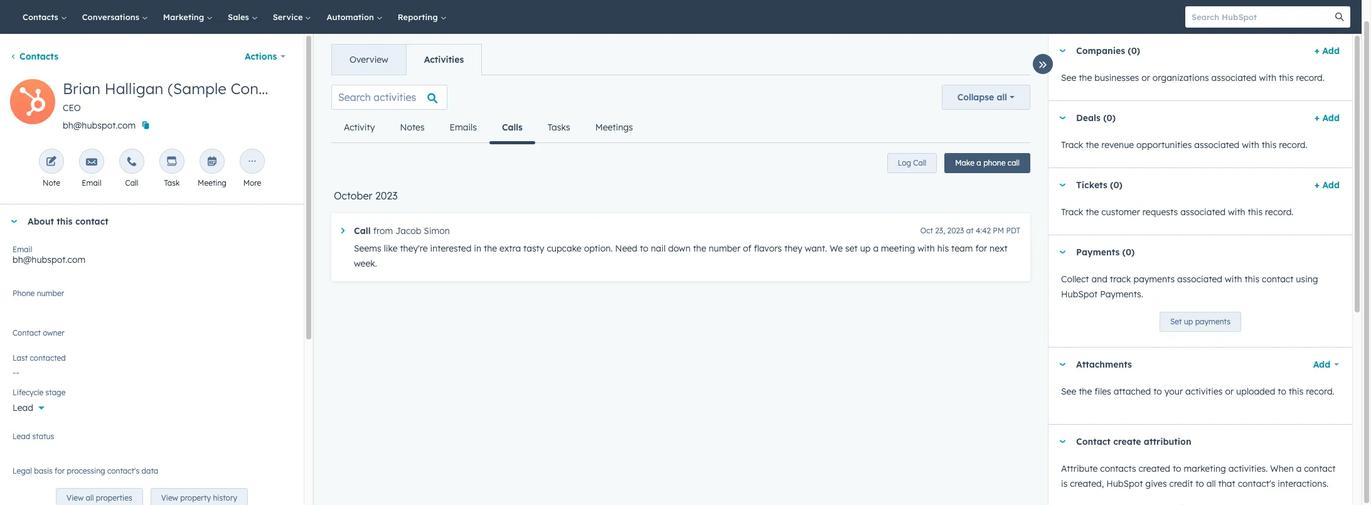 Task type: vqa. For each thing, say whether or not it's contained in the screenshot.


Task type: locate. For each thing, give the bounding box(es) containing it.
caret image for companies (0)
[[1059, 49, 1066, 52]]

0 horizontal spatial hubspot
[[1061, 289, 1098, 300]]

email down 'about'
[[13, 245, 32, 254]]

1 vertical spatial for
[[55, 466, 65, 476]]

to left nail
[[640, 243, 648, 254]]

call up seems
[[354, 225, 371, 237]]

2 vertical spatial +
[[1314, 179, 1320, 191]]

1 vertical spatial caret image
[[10, 220, 18, 223]]

1 vertical spatial lead
[[13, 432, 30, 441]]

with for track the customer requests associated with this record.
[[1228, 206, 1245, 218]]

0 vertical spatial + add button
[[1314, 43, 1340, 58]]

contact)
[[231, 79, 292, 98]]

payments right 'set'
[[1195, 317, 1231, 326]]

1 vertical spatial contacts link
[[10, 51, 58, 62]]

add button
[[1305, 352, 1340, 377]]

stage
[[46, 388, 66, 397]]

contacts
[[23, 12, 61, 22], [19, 51, 58, 62]]

for left next
[[975, 243, 987, 254]]

hubspot
[[1061, 289, 1098, 300], [1106, 478, 1143, 489]]

emails
[[450, 122, 477, 133]]

processing
[[67, 466, 105, 476]]

1 horizontal spatial call
[[354, 225, 371, 237]]

email down email image
[[82, 178, 101, 188]]

caret image down october
[[341, 228, 345, 234]]

0 horizontal spatial email
[[13, 245, 32, 254]]

caret image up collect
[[1059, 251, 1066, 254]]

0 vertical spatial 2023
[[375, 190, 398, 202]]

2 horizontal spatial contact
[[1304, 463, 1336, 474]]

caret image inside the deals (0) dropdown button
[[1059, 116, 1066, 120]]

with inside seems like they're interested in the extra tasty cupcake option. need to nail down the number of flavors they want. we set up a meeting with his team for next week.
[[918, 243, 935, 254]]

with for collect and track payments associated with this contact using hubspot payments.
[[1225, 274, 1242, 285]]

1 vertical spatial + add button
[[1314, 110, 1340, 126]]

october 2023
[[334, 190, 398, 202]]

associated for requests
[[1180, 206, 1226, 218]]

lead left status on the bottom of the page
[[13, 432, 30, 441]]

all left that at the right of page
[[1207, 478, 1216, 489]]

1 horizontal spatial email
[[82, 178, 101, 188]]

contact right 'about'
[[75, 216, 108, 227]]

add
[[1322, 45, 1340, 56], [1322, 112, 1340, 124], [1322, 179, 1340, 191], [1313, 359, 1330, 370]]

contact's left the data
[[107, 466, 139, 476]]

payments (0) button
[[1049, 235, 1335, 269]]

1 horizontal spatial or
[[1225, 386, 1234, 397]]

contact inside contact owner no owner
[[13, 328, 41, 338]]

caret image
[[1059, 49, 1066, 52], [1059, 116, 1066, 120], [341, 228, 345, 234], [1059, 251, 1066, 254], [1059, 363, 1066, 366], [1059, 440, 1066, 443]]

2 vertical spatial + add
[[1314, 179, 1340, 191]]

caret image left deals
[[1059, 116, 1066, 120]]

all left properties at the left of page
[[86, 493, 94, 503]]

(0) for payments (0)
[[1122, 247, 1135, 258]]

+ add for track the customer requests associated with this record.
[[1314, 179, 1340, 191]]

nail
[[651, 243, 666, 254]]

caret image inside payments (0) dropdown button
[[1059, 251, 1066, 254]]

email for email
[[82, 178, 101, 188]]

bh@hubspot.com
[[63, 120, 136, 131], [13, 254, 85, 265]]

1 horizontal spatial contact's
[[1238, 478, 1275, 489]]

(0) right tickets
[[1110, 179, 1123, 191]]

0 vertical spatial all
[[997, 92, 1007, 103]]

0 horizontal spatial view
[[67, 493, 84, 503]]

with inside collect and track payments associated with this contact using hubspot payments.
[[1225, 274, 1242, 285]]

contact inside attribute contacts created to marketing activities. when a contact is created, hubspot gives credit to all that contact's interactions.
[[1304, 463, 1336, 474]]

call for call
[[125, 178, 138, 188]]

contact's down the activities.
[[1238, 478, 1275, 489]]

the down companies
[[1079, 72, 1092, 83]]

2 navigation from the top
[[331, 112, 645, 144]]

0 vertical spatial contact
[[75, 216, 108, 227]]

caret image inside october 2023 feed
[[341, 228, 345, 234]]

0 horizontal spatial payments
[[1134, 274, 1175, 285]]

all for view all properties
[[86, 493, 94, 503]]

oct 23, 2023 at 4:42 pm pdt
[[920, 226, 1020, 235]]

overview button
[[332, 45, 406, 75]]

contact create attribution
[[1076, 436, 1191, 447]]

collapse all button
[[942, 85, 1030, 110]]

email bh@hubspot.com
[[13, 245, 85, 265]]

all inside attribute contacts created to marketing activities. when a contact is created, hubspot gives credit to all that contact's interactions.
[[1207, 478, 1216, 489]]

all for collapse all
[[997, 92, 1007, 103]]

1 + add button from the top
[[1314, 43, 1340, 58]]

hubspot down the contacts
[[1106, 478, 1143, 489]]

property
[[180, 493, 211, 503]]

(0) inside dropdown button
[[1103, 112, 1116, 124]]

add for see the businesses or organizations associated with this record.
[[1322, 45, 1340, 56]]

basis
[[34, 466, 53, 476]]

1 vertical spatial contact
[[1076, 436, 1111, 447]]

navigation containing activity
[[331, 112, 645, 144]]

0 vertical spatial email
[[82, 178, 101, 188]]

caret image left 'about'
[[10, 220, 18, 223]]

2 track from the top
[[1061, 206, 1083, 218]]

call right log
[[913, 158, 926, 168]]

option.
[[584, 243, 613, 254]]

the left "files"
[[1079, 386, 1092, 397]]

meeting
[[881, 243, 915, 254]]

a inside attribute contacts created to marketing activities. when a contact is created, hubspot gives credit to all that contact's interactions.
[[1296, 463, 1302, 474]]

0 horizontal spatial call
[[125, 178, 138, 188]]

search image
[[1335, 13, 1344, 21]]

see for see the businesses or organizations associated with this record.
[[1061, 72, 1076, 83]]

2 vertical spatial contact
[[1304, 463, 1336, 474]]

contact inside dropdown button
[[75, 216, 108, 227]]

owner up the contacted
[[43, 328, 64, 338]]

we
[[830, 243, 843, 254]]

see down companies
[[1061, 72, 1076, 83]]

1 vertical spatial navigation
[[331, 112, 645, 144]]

0 vertical spatial call
[[913, 158, 926, 168]]

caret image for tickets (0)
[[1059, 184, 1066, 187]]

for inside seems like they're interested in the extra tasty cupcake option. need to nail down the number of flavors they want. we set up a meeting with his team for next week.
[[975, 243, 987, 254]]

1 vertical spatial call
[[125, 178, 138, 188]]

associated down the deals (0) dropdown button
[[1194, 139, 1240, 151]]

1 track from the top
[[1061, 139, 1083, 151]]

+ add button for see the businesses or organizations associated with this record.
[[1314, 43, 1340, 58]]

contact inside dropdown button
[[1076, 436, 1111, 447]]

0 vertical spatial see
[[1061, 72, 1076, 83]]

Search activities search field
[[331, 85, 447, 110]]

bh@hubspot.com up phone number
[[13, 254, 85, 265]]

associated for payments
[[1177, 274, 1222, 285]]

sales
[[228, 12, 251, 22]]

up
[[860, 243, 871, 254], [1184, 317, 1193, 326]]

0 horizontal spatial or
[[1142, 72, 1150, 83]]

task image
[[166, 156, 178, 168]]

(0) for companies (0)
[[1128, 45, 1140, 56]]

caret image up attribute at bottom
[[1059, 440, 1066, 443]]

all inside popup button
[[997, 92, 1007, 103]]

to
[[640, 243, 648, 254], [1154, 386, 1162, 397], [1278, 386, 1286, 397], [1173, 463, 1181, 474], [1196, 478, 1204, 489]]

2 horizontal spatial call
[[913, 158, 926, 168]]

contact's
[[107, 466, 139, 476], [1238, 478, 1275, 489]]

associated down tickets (0) dropdown button
[[1180, 206, 1226, 218]]

email image
[[86, 156, 97, 168]]

2 vertical spatial a
[[1296, 463, 1302, 474]]

a left meeting
[[873, 243, 879, 254]]

owner
[[43, 328, 64, 338], [27, 333, 52, 345]]

1 navigation from the top
[[331, 44, 482, 75]]

(0) right deals
[[1103, 112, 1116, 124]]

call down call icon
[[125, 178, 138, 188]]

lead button
[[13, 395, 291, 416]]

2 horizontal spatial all
[[1207, 478, 1216, 489]]

1 vertical spatial email
[[13, 245, 32, 254]]

0 vertical spatial bh@hubspot.com
[[63, 120, 136, 131]]

caret image
[[1059, 184, 1066, 187], [10, 220, 18, 223]]

2 see from the top
[[1061, 386, 1076, 397]]

1 horizontal spatial hubspot
[[1106, 478, 1143, 489]]

0 vertical spatial contact's
[[107, 466, 139, 476]]

payments right track
[[1134, 274, 1175, 285]]

hubspot inside attribute contacts created to marketing activities. when a contact is created, hubspot gives credit to all that contact's interactions.
[[1106, 478, 1143, 489]]

this inside collect and track payments associated with this contact using hubspot payments.
[[1245, 274, 1260, 285]]

contact owner no owner
[[13, 328, 64, 345]]

1 horizontal spatial up
[[1184, 317, 1193, 326]]

number
[[709, 243, 741, 254], [37, 289, 64, 298]]

1 lead from the top
[[13, 402, 33, 414]]

owner up last contacted at the bottom of the page
[[27, 333, 52, 345]]

contact up interactions.
[[1304, 463, 1336, 474]]

calls
[[502, 122, 523, 133]]

0 vertical spatial navigation
[[331, 44, 482, 75]]

1 vertical spatial +
[[1314, 112, 1320, 124]]

collect
[[1061, 274, 1089, 285]]

1 vertical spatial contact's
[[1238, 478, 1275, 489]]

or right businesses
[[1142, 72, 1150, 83]]

the left revenue
[[1086, 139, 1099, 151]]

+ for see the businesses or organizations associated with this record.
[[1314, 45, 1320, 56]]

(0)
[[1128, 45, 1140, 56], [1103, 112, 1116, 124], [1110, 179, 1123, 191], [1122, 247, 1135, 258]]

gives
[[1145, 478, 1167, 489]]

1 vertical spatial see
[[1061, 386, 1076, 397]]

the down tickets
[[1086, 206, 1099, 218]]

want.
[[805, 243, 827, 254]]

+ add button for track the customer requests associated with this record.
[[1314, 178, 1340, 193]]

1 vertical spatial a
[[873, 243, 879, 254]]

about
[[28, 216, 54, 227]]

0 horizontal spatial contact
[[13, 328, 41, 338]]

0 vertical spatial caret image
[[1059, 184, 1066, 187]]

tasks button
[[535, 112, 583, 142]]

1 vertical spatial track
[[1061, 206, 1083, 218]]

a right make
[[977, 158, 981, 168]]

1 vertical spatial or
[[1225, 386, 1234, 397]]

see left "files"
[[1061, 386, 1076, 397]]

2023 right october
[[375, 190, 398, 202]]

1 horizontal spatial caret image
[[1059, 184, 1066, 187]]

they
[[784, 243, 802, 254]]

contact create attribution button
[[1049, 425, 1340, 459]]

0 horizontal spatial all
[[86, 493, 94, 503]]

caret image for about this contact
[[10, 220, 18, 223]]

navigation
[[331, 44, 482, 75], [331, 112, 645, 144]]

contact up last
[[13, 328, 41, 338]]

2 + from the top
[[1314, 112, 1320, 124]]

1 + add from the top
[[1314, 45, 1340, 56]]

2 view from the left
[[161, 493, 178, 503]]

set up payments link
[[1160, 312, 1241, 332]]

extra
[[500, 243, 521, 254]]

1 vertical spatial number
[[37, 289, 64, 298]]

businesses
[[1095, 72, 1139, 83]]

0 vertical spatial number
[[709, 243, 741, 254]]

set up payments
[[1170, 317, 1231, 326]]

+ for track the revenue opportunities associated with this record.
[[1314, 112, 1320, 124]]

seems like they're interested in the extra tasty cupcake option. need to nail down the number of flavors they want. we set up a meeting with his team for next week.
[[354, 243, 1008, 269]]

jacob
[[395, 225, 421, 237]]

email inside email bh@hubspot.com
[[13, 245, 32, 254]]

record.
[[1296, 72, 1325, 83], [1279, 139, 1308, 151], [1265, 206, 1294, 218], [1306, 386, 1335, 397]]

call
[[913, 158, 926, 168], [125, 178, 138, 188], [354, 225, 371, 237]]

1 horizontal spatial contact
[[1262, 274, 1294, 285]]

1 vertical spatial hubspot
[[1106, 478, 1143, 489]]

+ for track the customer requests associated with this record.
[[1314, 179, 1320, 191]]

track for track the revenue opportunities associated with this record.
[[1061, 139, 1083, 151]]

track down tickets
[[1061, 206, 1083, 218]]

see the businesses or organizations associated with this record.
[[1061, 72, 1325, 83]]

0 vertical spatial + add
[[1314, 45, 1340, 56]]

the right in
[[484, 243, 497, 254]]

a up interactions.
[[1296, 463, 1302, 474]]

1 vertical spatial all
[[1207, 478, 1216, 489]]

1 see from the top
[[1061, 72, 1076, 83]]

navigation containing overview
[[331, 44, 482, 75]]

payments inside collect and track payments associated with this contact using hubspot payments.
[[1134, 274, 1175, 285]]

0 horizontal spatial for
[[55, 466, 65, 476]]

caret image inside tickets (0) dropdown button
[[1059, 184, 1066, 187]]

1 horizontal spatial number
[[709, 243, 741, 254]]

associated inside collect and track payments associated with this contact using hubspot payments.
[[1177, 274, 1222, 285]]

make
[[955, 158, 975, 168]]

attribution
[[1144, 436, 1191, 447]]

0 vertical spatial up
[[860, 243, 871, 254]]

companies
[[1076, 45, 1125, 56]]

marketing
[[1184, 463, 1226, 474]]

up right set
[[860, 243, 871, 254]]

0 vertical spatial for
[[975, 243, 987, 254]]

2 vertical spatial all
[[86, 493, 94, 503]]

Phone number text field
[[13, 287, 291, 312]]

2 horizontal spatial a
[[1296, 463, 1302, 474]]

or right activities
[[1225, 386, 1234, 397]]

0 horizontal spatial up
[[860, 243, 871, 254]]

contact
[[13, 328, 41, 338], [1076, 436, 1111, 447]]

properties
[[96, 493, 132, 503]]

caret image left tickets
[[1059, 184, 1066, 187]]

1 + from the top
[[1314, 45, 1320, 56]]

view down legal basis for processing contact's data
[[67, 493, 84, 503]]

associated
[[1211, 72, 1257, 83], [1194, 139, 1240, 151], [1180, 206, 1226, 218], [1177, 274, 1222, 285]]

number right phone
[[37, 289, 64, 298]]

0 horizontal spatial caret image
[[10, 220, 18, 223]]

1 vertical spatial contact
[[1262, 274, 1294, 285]]

email for email bh@hubspot.com
[[13, 245, 32, 254]]

caret image inside companies (0) dropdown button
[[1059, 49, 1066, 52]]

associated down payments (0) dropdown button
[[1177, 274, 1222, 285]]

0 vertical spatial a
[[977, 158, 981, 168]]

3 + add from the top
[[1314, 179, 1340, 191]]

1 vertical spatial payments
[[1195, 317, 1231, 326]]

1 horizontal spatial a
[[977, 158, 981, 168]]

0 vertical spatial hubspot
[[1061, 289, 1098, 300]]

week.
[[354, 258, 377, 269]]

for right basis
[[55, 466, 65, 476]]

interactions.
[[1278, 478, 1329, 489]]

Last contacted text field
[[13, 361, 291, 381]]

hubspot down collect
[[1061, 289, 1098, 300]]

2 vertical spatial call
[[354, 225, 371, 237]]

contact inside collect and track payments associated with this contact using hubspot payments.
[[1262, 274, 1294, 285]]

up right 'set'
[[1184, 317, 1193, 326]]

lead for lead status
[[13, 432, 30, 441]]

0 vertical spatial payments
[[1134, 274, 1175, 285]]

bh@hubspot.com down ceo
[[63, 120, 136, 131]]

1 view from the left
[[67, 493, 84, 503]]

for
[[975, 243, 987, 254], [55, 466, 65, 476]]

ceo
[[63, 102, 81, 114]]

0 horizontal spatial a
[[873, 243, 879, 254]]

3 + from the top
[[1314, 179, 1320, 191]]

3 + add button from the top
[[1314, 178, 1340, 193]]

revenue
[[1101, 139, 1134, 151]]

view left property
[[161, 493, 178, 503]]

caret image left attachments
[[1059, 363, 1066, 366]]

contact left using
[[1262, 274, 1294, 285]]

lead down lifecycle
[[13, 402, 33, 414]]

contact for contact owner no owner
[[13, 328, 41, 338]]

2 + add button from the top
[[1314, 110, 1340, 126]]

lead inside popup button
[[13, 402, 33, 414]]

to left your
[[1154, 386, 1162, 397]]

caret image inside about this contact dropdown button
[[10, 220, 18, 223]]

(0) up businesses
[[1128, 45, 1140, 56]]

2 + add from the top
[[1314, 112, 1340, 124]]

the right down
[[693, 243, 706, 254]]

october 2023 feed
[[321, 75, 1040, 296]]

2 vertical spatial + add button
[[1314, 178, 1340, 193]]

23,
[[935, 226, 945, 235]]

0 vertical spatial lead
[[13, 402, 33, 414]]

1 vertical spatial 2023
[[947, 226, 964, 235]]

this feature is locked image
[[1177, 503, 1186, 505]]

actions
[[245, 51, 277, 62]]

1 vertical spatial + add
[[1314, 112, 1340, 124]]

contact up attribute at bottom
[[1076, 436, 1111, 447]]

lifecycle
[[13, 388, 43, 397]]

caret image inside attachments dropdown button
[[1059, 363, 1066, 366]]

history
[[213, 493, 237, 503]]

1 horizontal spatial contact
[[1076, 436, 1111, 447]]

0 vertical spatial +
[[1314, 45, 1320, 56]]

track down deals
[[1061, 139, 1083, 151]]

track for track the customer requests associated with this record.
[[1061, 206, 1083, 218]]

with for track the revenue opportunities associated with this record.
[[1242, 139, 1259, 151]]

0 horizontal spatial 2023
[[375, 190, 398, 202]]

all right collapse at the top right
[[997, 92, 1007, 103]]

oct
[[920, 226, 933, 235]]

collapse all
[[957, 92, 1007, 103]]

tickets (0) button
[[1049, 168, 1309, 202]]

caret image for contact create attribution
[[1059, 440, 1066, 443]]

0 vertical spatial contact
[[13, 328, 41, 338]]

log call button
[[887, 153, 937, 173]]

deals (0)
[[1076, 112, 1116, 124]]

note
[[43, 178, 60, 188]]

caret image left companies
[[1059, 49, 1066, 52]]

tasty
[[523, 243, 544, 254]]

attachments button
[[1049, 348, 1300, 382]]

in
[[474, 243, 481, 254]]

1 horizontal spatial for
[[975, 243, 987, 254]]

a inside button
[[977, 158, 981, 168]]

(0) up track
[[1122, 247, 1135, 258]]

created,
[[1070, 478, 1104, 489]]

caret image for attachments
[[1059, 363, 1066, 366]]

caret image inside the "contact create attribution" dropdown button
[[1059, 440, 1066, 443]]

meeting
[[198, 178, 226, 188]]

1 horizontal spatial all
[[997, 92, 1007, 103]]

0 horizontal spatial contact
[[75, 216, 108, 227]]

number left 'of' on the right of page
[[709, 243, 741, 254]]

1 vertical spatial up
[[1184, 317, 1193, 326]]

0 vertical spatial track
[[1061, 139, 1083, 151]]

2 lead from the top
[[13, 432, 30, 441]]

2023 left at
[[947, 226, 964, 235]]

actions button
[[237, 44, 294, 69]]

1 horizontal spatial view
[[161, 493, 178, 503]]

to up credit
[[1173, 463, 1181, 474]]

view property history
[[161, 493, 237, 503]]

last contacted
[[13, 353, 66, 363]]

opportunities
[[1136, 139, 1192, 151]]

1 horizontal spatial payments
[[1195, 317, 1231, 326]]

payments.
[[1100, 289, 1143, 300]]



Task type: describe. For each thing, give the bounding box(es) containing it.
to down marketing
[[1196, 478, 1204, 489]]

0 vertical spatial contacts
[[23, 12, 61, 22]]

team
[[951, 243, 973, 254]]

contact for contact create attribution
[[1076, 436, 1111, 447]]

conversations
[[82, 12, 142, 22]]

automation
[[327, 12, 376, 22]]

0 horizontal spatial contact's
[[107, 466, 139, 476]]

collect and track payments associated with this contact using hubspot payments.
[[1061, 274, 1318, 300]]

caret image for payments (0)
[[1059, 251, 1066, 254]]

lifecycle stage
[[13, 388, 66, 397]]

overview
[[350, 54, 388, 65]]

1 horizontal spatial 2023
[[947, 226, 964, 235]]

view for view property history
[[161, 493, 178, 503]]

a inside seems like they're interested in the extra tasty cupcake option. need to nail down the number of flavors they want. we set up a meeting with his team for next week.
[[873, 243, 879, 254]]

activities
[[424, 54, 464, 65]]

make a phone call
[[955, 158, 1020, 168]]

about this contact button
[[0, 205, 291, 238]]

navigation inside october 2023 feed
[[331, 112, 645, 144]]

0 vertical spatial contacts link
[[15, 0, 74, 34]]

at
[[966, 226, 974, 235]]

see the files attached to your activities or uploaded to this record.
[[1061, 386, 1335, 397]]

tasks
[[548, 122, 570, 133]]

reporting
[[398, 12, 440, 22]]

edit button
[[10, 79, 55, 129]]

add inside popup button
[[1313, 359, 1330, 370]]

brian halligan (sample contact) ceo
[[63, 79, 292, 114]]

call
[[1008, 158, 1020, 168]]

up inside seems like they're interested in the extra tasty cupcake option. need to nail down the number of flavors they want. we set up a meeting with his team for next week.
[[860, 243, 871, 254]]

interested
[[430, 243, 472, 254]]

simon
[[424, 225, 450, 237]]

call from jacob simon
[[354, 225, 450, 237]]

activities
[[1185, 386, 1223, 397]]

no owner button
[[13, 326, 291, 347]]

the for track the revenue opportunities associated with this record.
[[1086, 139, 1099, 151]]

that
[[1218, 478, 1235, 489]]

reporting link
[[390, 0, 454, 34]]

conversations link
[[74, 0, 156, 34]]

set
[[1170, 317, 1182, 326]]

pdt
[[1006, 226, 1020, 235]]

the for see the businesses or organizations associated with this record.
[[1079, 72, 1092, 83]]

1 vertical spatial bh@hubspot.com
[[13, 254, 85, 265]]

make a phone call button
[[945, 153, 1030, 173]]

caret image for deals (0)
[[1059, 116, 1066, 120]]

view all properties
[[67, 493, 132, 503]]

notes button
[[387, 112, 437, 142]]

lead status
[[13, 432, 54, 441]]

log
[[898, 158, 911, 168]]

contact's inside attribute contacts created to marketing activities. when a contact is created, hubspot gives credit to all that contact's interactions.
[[1238, 478, 1275, 489]]

calls button
[[489, 112, 535, 144]]

about this contact
[[28, 216, 108, 227]]

0 vertical spatial or
[[1142, 72, 1150, 83]]

see for see the files attached to your activities or uploaded to this record.
[[1061, 386, 1076, 397]]

attachments
[[1076, 359, 1132, 370]]

pm
[[993, 226, 1004, 235]]

view all properties link
[[56, 488, 143, 505]]

view for view all properties
[[67, 493, 84, 503]]

add for track the customer requests associated with this record.
[[1322, 179, 1340, 191]]

associated for opportunities
[[1194, 139, 1240, 151]]

search button
[[1329, 6, 1350, 28]]

add for track the revenue opportunities associated with this record.
[[1322, 112, 1340, 124]]

number inside seems like they're interested in the extra tasty cupcake option. need to nail down the number of flavors they want. we set up a meeting with his team for next week.
[[709, 243, 741, 254]]

the for track the customer requests associated with this record.
[[1086, 206, 1099, 218]]

created
[[1139, 463, 1170, 474]]

data
[[142, 466, 158, 476]]

track the customer requests associated with this record.
[[1061, 206, 1294, 218]]

no
[[13, 333, 25, 345]]

attribute
[[1061, 463, 1098, 474]]

they're
[[400, 243, 428, 254]]

contacts
[[1100, 463, 1136, 474]]

legal
[[13, 466, 32, 476]]

attached
[[1114, 386, 1151, 397]]

call for call from jacob simon
[[354, 225, 371, 237]]

+ add for track the revenue opportunities associated with this record.
[[1314, 112, 1340, 124]]

emails button
[[437, 112, 489, 142]]

more image
[[247, 156, 258, 168]]

to inside seems like they're interested in the extra tasty cupcake option. need to nail down the number of flavors they want. we set up a meeting with his team for next week.
[[640, 243, 648, 254]]

next
[[990, 243, 1008, 254]]

and
[[1092, 274, 1108, 285]]

meeting image
[[206, 156, 218, 168]]

tickets
[[1076, 179, 1107, 191]]

track the revenue opportunities associated with this record.
[[1061, 139, 1308, 151]]

is
[[1061, 478, 1068, 489]]

+ add for see the businesses or organizations associated with this record.
[[1314, 45, 1340, 56]]

his
[[937, 243, 949, 254]]

service
[[273, 12, 305, 22]]

activity
[[344, 122, 375, 133]]

activities button
[[406, 45, 481, 75]]

1 vertical spatial contacts
[[19, 51, 58, 62]]

meetings button
[[583, 112, 645, 142]]

activity button
[[331, 112, 387, 142]]

this inside dropdown button
[[57, 216, 73, 227]]

Search HubSpot search field
[[1185, 6, 1339, 28]]

to right uploaded
[[1278, 386, 1286, 397]]

associated right the organizations
[[1211, 72, 1257, 83]]

halligan
[[105, 79, 163, 98]]

when
[[1270, 463, 1294, 474]]

(0) for deals (0)
[[1103, 112, 1116, 124]]

deals
[[1076, 112, 1101, 124]]

hubspot inside collect and track payments associated with this contact using hubspot payments.
[[1061, 289, 1098, 300]]

lead for lead
[[13, 402, 33, 414]]

like
[[384, 243, 398, 254]]

call image
[[126, 156, 137, 168]]

(sample
[[168, 79, 226, 98]]

0 horizontal spatial number
[[37, 289, 64, 298]]

+ add button for track the revenue opportunities associated with this record.
[[1314, 110, 1340, 126]]

marketing link
[[156, 0, 220, 34]]

note image
[[46, 156, 57, 168]]

view property history link
[[150, 488, 248, 505]]

uploaded
[[1236, 386, 1275, 397]]

(0) for tickets (0)
[[1110, 179, 1123, 191]]

last
[[13, 353, 28, 363]]

payments (0)
[[1076, 247, 1135, 258]]

notes
[[400, 122, 425, 133]]

call inside button
[[913, 158, 926, 168]]

brian
[[63, 79, 100, 98]]

cupcake
[[547, 243, 582, 254]]

marketing
[[163, 12, 206, 22]]

the for see the files attached to your activities or uploaded to this record.
[[1079, 386, 1092, 397]]

activities.
[[1229, 463, 1268, 474]]

tickets (0)
[[1076, 179, 1123, 191]]

flavors
[[754, 243, 782, 254]]

status
[[32, 432, 54, 441]]

credit
[[1169, 478, 1193, 489]]



